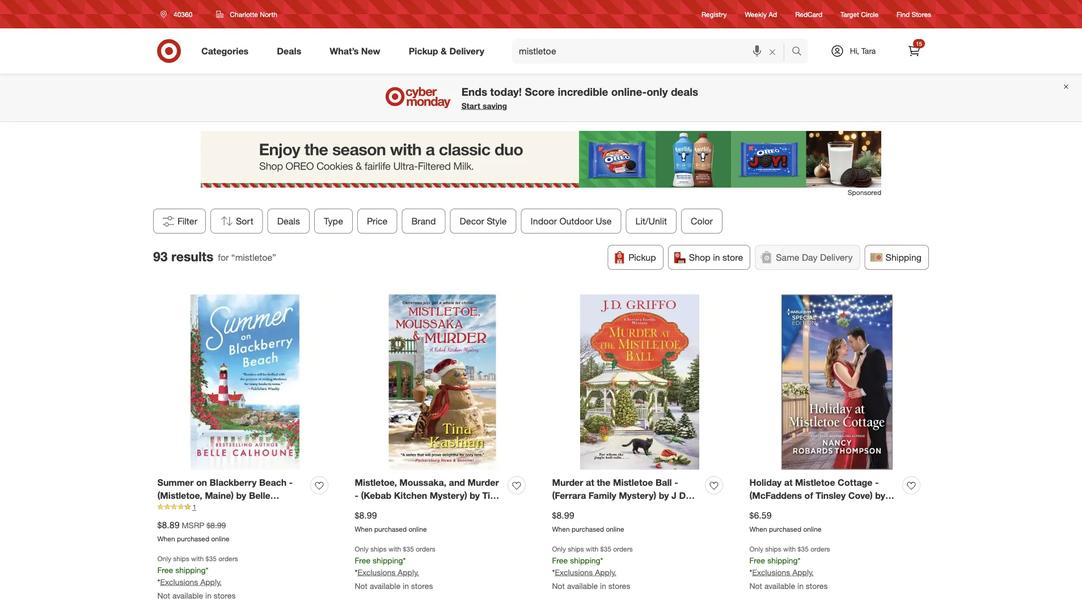 Task type: locate. For each thing, give the bounding box(es) containing it.
2 by from the left
[[470, 490, 480, 501]]

93
[[153, 248, 168, 264]]

deals right sort
[[277, 216, 300, 227]]

- right ball
[[674, 477, 678, 488]]

purchased down kashian
[[374, 525, 407, 534]]

0 vertical spatial delivery
[[449, 45, 484, 56]]

with down $6.59 when purchased online
[[783, 545, 796, 553]]

delivery for pickup & delivery
[[449, 45, 484, 56]]

murder up tina
[[468, 477, 499, 488]]

free down griffo
[[552, 556, 568, 566]]

1 horizontal spatial $8.99
[[355, 510, 377, 521]]

1 vertical spatial delivery
[[820, 252, 853, 263]]

at inside holiday at mistletoe cottage - (mcfaddens of tinsley cove) by nancy robards thompson (paperback)
[[784, 477, 793, 488]]

tinsley
[[816, 490, 846, 501]]

1 vertical spatial pickup
[[629, 252, 656, 263]]

0 horizontal spatial pickup
[[409, 45, 438, 56]]

exclusions
[[358, 567, 395, 577], [555, 567, 593, 577], [752, 567, 790, 577], [160, 577, 198, 587]]

exclusions apply. link
[[358, 567, 419, 577], [555, 567, 616, 577], [752, 567, 814, 577], [160, 577, 222, 587]]

- inside murder at the mistletoe ball - (ferrara family mystery) by  j d griffo (paperback)
[[674, 477, 678, 488]]

at left "the"
[[586, 477, 594, 488]]

delivery right day
[[820, 252, 853, 263]]

ships down griffo
[[568, 545, 584, 553]]

by left tina
[[470, 490, 480, 501]]

delivery inside pickup & delivery 'link'
[[449, 45, 484, 56]]

only for holiday at mistletoe cottage - (mcfaddens of tinsley cove) by nancy robards thompson (paperback)
[[749, 545, 763, 553]]

at inside murder at the mistletoe ball - (ferrara family mystery) by  j d griffo (paperback)
[[586, 477, 594, 488]]

$8.99 right msrp
[[207, 521, 226, 531]]

by left j
[[659, 490, 669, 501]]

orders down murder at the mistletoe ball - (ferrara family mystery) by  j d griffo (paperback)
[[613, 545, 633, 553]]

(paperback) down family in the right bottom of the page
[[579, 503, 631, 514]]

pickup left &
[[409, 45, 438, 56]]

1
[[193, 503, 196, 511]]

purchased for (ferrara
[[572, 525, 604, 534]]

when down $6.59
[[749, 525, 767, 534]]

1 horizontal spatial pickup
[[629, 252, 656, 263]]

ships down kashian
[[370, 545, 387, 553]]

0 vertical spatial pickup
[[409, 45, 438, 56]]

2 $8.99 when purchased online from the left
[[552, 510, 624, 534]]

delivery for same day delivery
[[820, 252, 853, 263]]

only down kashian
[[355, 545, 369, 553]]

1 horizontal spatial $8.99 when purchased online
[[552, 510, 624, 534]]

delivery right &
[[449, 45, 484, 56]]

type
[[324, 216, 343, 227]]

- right cottage
[[875, 477, 879, 488]]

purchased down griffo
[[572, 525, 604, 534]]

summer on blackberry beach - (mistletoe, maine) by  belle calhoune (paperback)
[[157, 477, 293, 514]]

on
[[196, 477, 207, 488]]

1 mistletoe from the left
[[613, 477, 653, 488]]

with down family in the right bottom of the page
[[586, 545, 598, 553]]

3 by from the left
[[659, 490, 669, 501]]

- left (kebab
[[355, 490, 358, 501]]

0 horizontal spatial $8.99 when purchased online
[[355, 510, 427, 534]]

when
[[355, 525, 372, 534], [552, 525, 570, 534], [749, 525, 767, 534], [157, 535, 175, 543]]

find
[[897, 10, 910, 18]]

when inside $8.89 msrp $8.99 when purchased online
[[157, 535, 175, 543]]

murder up (ferrara
[[552, 477, 583, 488]]

$8.99 when purchased online for (ferrara
[[552, 510, 624, 534]]

with
[[389, 545, 401, 553], [586, 545, 598, 553], [783, 545, 796, 553], [191, 554, 204, 563]]

cottage
[[838, 477, 873, 488]]

murder inside murder at the mistletoe ball - (ferrara family mystery) by  j d griffo (paperback)
[[552, 477, 583, 488]]

only
[[647, 85, 668, 98]]

0 horizontal spatial delivery
[[449, 45, 484, 56]]

murder
[[468, 477, 499, 488], [552, 477, 583, 488]]

holiday at mistletoe cottage - (mcfaddens of tinsley cove) by nancy robards thompson (paperback)
[[749, 477, 885, 527]]

when inside $6.59 when purchased online
[[749, 525, 767, 534]]

1 horizontal spatial mystery)
[[619, 490, 656, 501]]

deals inside deals link
[[277, 45, 301, 56]]

0 horizontal spatial mystery)
[[430, 490, 467, 501]]

- inside the summer on blackberry beach - (mistletoe, maine) by  belle calhoune (paperback)
[[289, 477, 293, 488]]

2 murder from the left
[[552, 477, 583, 488]]

2 horizontal spatial $8.99
[[552, 510, 574, 521]]

purchased down msrp
[[177, 535, 209, 543]]

deals down the north
[[277, 45, 301, 56]]

deals inside deals button
[[277, 216, 300, 227]]

what's new
[[330, 45, 380, 56]]

0 horizontal spatial $8.99
[[207, 521, 226, 531]]

free for holiday at mistletoe cottage - (mcfaddens of tinsley cove) by nancy robards thompson (paperback)
[[749, 556, 765, 566]]

purchased down robards
[[769, 525, 801, 534]]

$6.59
[[749, 510, 772, 521]]

shipping down kashian
[[373, 556, 403, 566]]

(mcfaddens
[[749, 490, 802, 501]]

$8.99 down (kebab
[[355, 510, 377, 521]]

free down kashian
[[355, 556, 370, 566]]

only ships with $35 orders free shipping * * exclusions apply. not available in stores
[[355, 545, 435, 591], [552, 545, 633, 591], [749, 545, 830, 591], [157, 554, 238, 601]]

by up 1 link
[[236, 490, 246, 501]]

mistletoe up of
[[795, 477, 835, 488]]

exclusions for holiday at mistletoe cottage - (mcfaddens of tinsley cove) by nancy robards thompson (paperback)
[[752, 567, 790, 577]]

(paperback) inside mistletoe, moussaka, and murder - (kebab kitchen mystery) by  tina kashian (paperback)
[[392, 503, 445, 514]]

$8.99 down (ferrara
[[552, 510, 574, 521]]

day
[[802, 252, 818, 263]]

stores for robards
[[806, 581, 828, 591]]

not for mistletoe, moussaka, and murder - (kebab kitchen mystery) by  tina kashian (paperback)
[[355, 581, 368, 591]]

only down griffo
[[552, 545, 566, 553]]

free for murder at the mistletoe ball - (ferrara family mystery) by  j d griffo (paperback)
[[552, 556, 568, 566]]

- inside mistletoe, moussaka, and murder - (kebab kitchen mystery) by  tina kashian (paperback)
[[355, 490, 358, 501]]

$35 for of
[[798, 545, 809, 553]]

redcard
[[795, 10, 822, 18]]

only for murder at the mistletoe ball - (ferrara family mystery) by  j d griffo (paperback)
[[552, 545, 566, 553]]

target circle link
[[841, 9, 879, 19]]

by right the cove)
[[875, 490, 885, 501]]

pickup inside pickup & delivery 'link'
[[409, 45, 438, 56]]

kashian
[[355, 503, 390, 514]]

sort
[[236, 216, 253, 227]]

ships down $6.59 when purchased online
[[765, 545, 781, 553]]

what's
[[330, 45, 359, 56]]

(paperback) inside the summer on blackberry beach - (mistletoe, maine) by  belle calhoune (paperback)
[[201, 503, 253, 514]]

1 horizontal spatial delivery
[[820, 252, 853, 263]]

decor
[[460, 216, 484, 227]]

stores
[[912, 10, 931, 18]]

$8.99 for mistletoe, moussaka, and murder - (kebab kitchen mystery) by  tina kashian (paperback)
[[355, 510, 377, 521]]

exclusions apply. link for murder at the mistletoe ball - (ferrara family mystery) by  j d griffo (paperback)
[[555, 567, 616, 577]]

deals button
[[268, 209, 310, 234]]

apply. for kitchen
[[398, 567, 419, 577]]

0 horizontal spatial at
[[586, 477, 594, 488]]

$8.99 when purchased online down family in the right bottom of the page
[[552, 510, 624, 534]]

search button
[[787, 39, 814, 66]]

not for holiday at mistletoe cottage - (mcfaddens of tinsley cove) by nancy robards thompson (paperback)
[[749, 581, 762, 591]]

ships for murder at the mistletoe ball - (ferrara family mystery) by  j d griffo (paperback)
[[568, 545, 584, 553]]

exclusions for mistletoe, moussaka, and murder - (kebab kitchen mystery) by  tina kashian (paperback)
[[358, 567, 395, 577]]

$8.99 when purchased online
[[355, 510, 427, 534], [552, 510, 624, 534]]

when down $8.89
[[157, 535, 175, 543]]

use
[[596, 216, 612, 227]]

available
[[370, 581, 400, 591], [567, 581, 598, 591], [764, 581, 795, 591], [172, 591, 203, 601]]

0 horizontal spatial mistletoe
[[613, 477, 653, 488]]

sort button
[[210, 209, 263, 234]]

same day delivery button
[[755, 245, 860, 270]]

when for murder at the mistletoe ball - (ferrara family mystery) by  j d griffo (paperback)
[[552, 525, 570, 534]]

mystery) down ball
[[619, 490, 656, 501]]

ends today! score incredible online-only deals start saving
[[461, 85, 698, 111]]

- right beach
[[289, 477, 293, 488]]

mistletoe, moussaka, and murder - (kebab kitchen mystery) by  tina kashian (paperback) link
[[355, 476, 503, 514]]

stores
[[411, 581, 433, 591], [608, 581, 630, 591], [806, 581, 828, 591], [214, 591, 236, 601]]

purchased inside $6.59 when purchased online
[[769, 525, 801, 534]]

2 mistletoe from the left
[[795, 477, 835, 488]]

charlotte north button
[[209, 4, 285, 24]]

color button
[[681, 209, 722, 234]]

online down robards
[[803, 525, 822, 534]]

redcard link
[[795, 9, 822, 19]]

$35 down $6.59 when purchased online
[[798, 545, 809, 553]]

stores for (paperback)
[[411, 581, 433, 591]]

only ships with $35 orders free shipping * * exclusions apply. not available in stores for holiday at mistletoe cottage - (mcfaddens of tinsley cove) by nancy robards thompson (paperback)
[[749, 545, 830, 591]]

- for holiday at mistletoe cottage - (mcfaddens of tinsley cove) by nancy robards thompson (paperback)
[[875, 477, 879, 488]]

ships
[[370, 545, 387, 553], [568, 545, 584, 553], [765, 545, 781, 553], [173, 554, 189, 563]]

shipping down $6.59 when purchased online
[[767, 556, 798, 566]]

1 horizontal spatial murder
[[552, 477, 583, 488]]

1 deals from the top
[[277, 45, 301, 56]]

delivery inside same day delivery button
[[820, 252, 853, 263]]

ends
[[461, 85, 487, 98]]

same
[[776, 252, 799, 263]]

delivery
[[449, 45, 484, 56], [820, 252, 853, 263]]

$8.99 when purchased online down (kebab
[[355, 510, 427, 534]]

pickup for pickup & delivery
[[409, 45, 438, 56]]

mistletoe right "the"
[[613, 477, 653, 488]]

with down kashian
[[389, 545, 401, 553]]

$35 for (ferrara
[[600, 545, 611, 553]]

shipping
[[373, 556, 403, 566], [570, 556, 600, 566], [767, 556, 798, 566], [175, 565, 206, 575]]

pickup inside pickup button
[[629, 252, 656, 263]]

only down $6.59
[[749, 545, 763, 553]]

online inside $8.89 msrp $8.99 when purchased online
[[211, 535, 229, 543]]

1 mystery) from the left
[[430, 490, 467, 501]]

(paperback)
[[201, 503, 253, 514], [392, 503, 445, 514], [579, 503, 631, 514], [749, 516, 802, 527]]

online inside $6.59 when purchased online
[[803, 525, 822, 534]]

registry
[[702, 10, 727, 18]]

thompson
[[818, 503, 864, 514]]

by inside murder at the mistletoe ball - (ferrara family mystery) by  j d griffo (paperback)
[[659, 490, 669, 501]]

1 at from the left
[[586, 477, 594, 488]]

0 horizontal spatial murder
[[468, 477, 499, 488]]

at
[[586, 477, 594, 488], [784, 477, 793, 488]]

1 horizontal spatial mistletoe
[[795, 477, 835, 488]]

shipping for murder at the mistletoe ball - (ferrara family mystery) by  j d griffo (paperback)
[[570, 556, 600, 566]]

1 by from the left
[[236, 490, 246, 501]]

- inside holiday at mistletoe cottage - (mcfaddens of tinsley cove) by nancy robards thompson (paperback)
[[875, 477, 879, 488]]

murder inside mistletoe, moussaka, and murder - (kebab kitchen mystery) by  tina kashian (paperback)
[[468, 477, 499, 488]]

when down kashian
[[355, 525, 372, 534]]

mystery) inside mistletoe, moussaka, and murder - (kebab kitchen mystery) by  tina kashian (paperback)
[[430, 490, 467, 501]]

orders down $8.89 msrp $8.99 when purchased online on the left
[[218, 554, 238, 563]]

2 deals from the top
[[277, 216, 300, 227]]

online
[[409, 525, 427, 534], [606, 525, 624, 534], [803, 525, 822, 534], [211, 535, 229, 543]]

(paperback) down kitchen
[[392, 503, 445, 514]]

pickup & delivery
[[409, 45, 484, 56]]

mystery)
[[430, 490, 467, 501], [619, 490, 656, 501]]

mystery) down and
[[430, 490, 467, 501]]

shipping
[[886, 252, 922, 263]]

when for mistletoe, moussaka, and murder - (kebab kitchen mystery) by  tina kashian (paperback)
[[355, 525, 372, 534]]

when down griffo
[[552, 525, 570, 534]]

(paperback) down maine)
[[201, 503, 253, 514]]

orders for tinsley
[[811, 545, 830, 553]]

2 mystery) from the left
[[619, 490, 656, 501]]

1 $8.99 when purchased online from the left
[[355, 510, 427, 534]]

orders down mistletoe, moussaka, and murder - (kebab kitchen mystery) by  tina kashian (paperback)
[[416, 545, 435, 553]]

1 horizontal spatial at
[[784, 477, 793, 488]]

with for (ferrara
[[586, 545, 598, 553]]

apply. for of
[[792, 567, 814, 577]]

40360 button
[[153, 4, 204, 24]]

(paperback) inside holiday at mistletoe cottage - (mcfaddens of tinsley cove) by nancy robards thompson (paperback)
[[749, 516, 802, 527]]

4 by from the left
[[875, 490, 885, 501]]

orders for mystery)
[[416, 545, 435, 553]]

brand button
[[402, 209, 446, 234]]

&
[[441, 45, 447, 56]]

only for mistletoe, moussaka, and murder - (kebab kitchen mystery) by  tina kashian (paperback)
[[355, 545, 369, 553]]

by inside holiday at mistletoe cottage - (mcfaddens of tinsley cove) by nancy robards thompson (paperback)
[[875, 490, 885, 501]]

1 vertical spatial deals
[[277, 216, 300, 227]]

40360
[[174, 10, 192, 18]]

online down kitchen
[[409, 525, 427, 534]]

murder at the mistletoe ball - (ferrara family mystery) by  j d griffo (paperback) link
[[552, 476, 701, 514]]

0 vertical spatial deals
[[277, 45, 301, 56]]

online down 1 link
[[211, 535, 229, 543]]

(paperback) down nancy
[[749, 516, 802, 527]]

at for murder
[[586, 477, 594, 488]]

same day delivery
[[776, 252, 853, 263]]

pickup down lit/unlit button
[[629, 252, 656, 263]]

online down murder at the mistletoe ball - (ferrara family mystery) by  j d griffo (paperback)
[[606, 525, 624, 534]]

deals
[[277, 45, 301, 56], [277, 216, 300, 227]]

$8.99
[[355, 510, 377, 521], [552, 510, 574, 521], [207, 521, 226, 531]]

orders down $6.59 when purchased online
[[811, 545, 830, 553]]

shipping down griffo
[[570, 556, 600, 566]]

-
[[289, 477, 293, 488], [674, 477, 678, 488], [875, 477, 879, 488], [355, 490, 358, 501]]

free down $6.59
[[749, 556, 765, 566]]

2 at from the left
[[784, 477, 793, 488]]

at up (mcfaddens
[[784, 477, 793, 488]]

stores for d
[[608, 581, 630, 591]]

not
[[355, 581, 368, 591], [552, 581, 565, 591], [749, 581, 762, 591], [157, 591, 170, 601]]

holiday
[[749, 477, 782, 488]]

$35 down kitchen
[[403, 545, 414, 553]]

ships for mistletoe, moussaka, and murder - (kebab kitchen mystery) by  tina kashian (paperback)
[[370, 545, 387, 553]]

shipping button
[[865, 245, 929, 270]]

pickup
[[409, 45, 438, 56], [629, 252, 656, 263]]

1 murder from the left
[[468, 477, 499, 488]]

in
[[713, 252, 720, 263], [403, 581, 409, 591], [600, 581, 606, 591], [797, 581, 804, 591], [205, 591, 211, 601]]

apply.
[[398, 567, 419, 577], [595, 567, 616, 577], [792, 567, 814, 577], [200, 577, 222, 587]]

ships down $8.89 msrp $8.99 when purchased online on the left
[[173, 554, 189, 563]]

holiday at mistletoe cottage - (mcfaddens of tinsley cove) by  nancy robards thompson (paperback) image
[[749, 295, 925, 470]]

$35 down family in the right bottom of the page
[[600, 545, 611, 553]]



Task type: describe. For each thing, give the bounding box(es) containing it.
15 link
[[902, 39, 927, 64]]

tara
[[861, 46, 876, 56]]

beach
[[259, 477, 286, 488]]

mistletoe inside murder at the mistletoe ball - (ferrara family mystery) by  j d griffo (paperback)
[[613, 477, 653, 488]]

new
[[361, 45, 380, 56]]

saving
[[483, 101, 507, 111]]

target circle
[[841, 10, 879, 18]]

by inside the summer on blackberry beach - (mistletoe, maine) by  belle calhoune (paperback)
[[236, 490, 246, 501]]

today!
[[490, 85, 522, 98]]

online for tinsley
[[803, 525, 822, 534]]

lit/unlit
[[636, 216, 667, 227]]

(ferrara
[[552, 490, 586, 501]]

murder at the mistletoe ball - (ferrara family mystery) by  j d griffo (paperback) image
[[552, 295, 727, 470]]

only ships with $35 orders free shipping * * exclusions apply. not available in stores for mistletoe, moussaka, and murder - (kebab kitchen mystery) by  tina kashian (paperback)
[[355, 545, 435, 591]]

online for mystery)
[[409, 525, 427, 534]]

not for murder at the mistletoe ball - (ferrara family mystery) by  j d griffo (paperback)
[[552, 581, 565, 591]]

online-
[[611, 85, 647, 98]]

with for kitchen
[[389, 545, 401, 553]]

cove)
[[848, 490, 873, 501]]

exclusions apply. link for holiday at mistletoe cottage - (mcfaddens of tinsley cove) by nancy robards thompson (paperback)
[[752, 567, 814, 577]]

(mistletoe,
[[157, 490, 202, 501]]

pickup button
[[608, 245, 663, 270]]

color
[[691, 216, 713, 227]]

(paperback) inside murder at the mistletoe ball - (ferrara family mystery) by  j d griffo (paperback)
[[579, 503, 631, 514]]

style
[[487, 216, 507, 227]]

summer on blackberry beach - (mistletoe, maine) by  belle calhoune (paperback) link
[[157, 476, 306, 514]]

blackberry
[[210, 477, 257, 488]]

decor style button
[[450, 209, 516, 234]]

$8.99 when purchased online for kitchen
[[355, 510, 427, 534]]

in for murder at the mistletoe ball - (ferrara family mystery) by  j d griffo (paperback)
[[600, 581, 606, 591]]

indoor outdoor use button
[[521, 209, 621, 234]]

available for murder at the mistletoe ball - (ferrara family mystery) by  j d griffo (paperback)
[[567, 581, 598, 591]]

"mistletoe"
[[231, 252, 276, 263]]

- for summer on blackberry beach - (mistletoe, maine) by  belle calhoune (paperback)
[[289, 477, 293, 488]]

charlotte north
[[230, 10, 277, 18]]

mistletoe,
[[355, 477, 397, 488]]

indoor outdoor use
[[531, 216, 612, 227]]

brand
[[411, 216, 436, 227]]

purchased for kitchen
[[374, 525, 407, 534]]

deals for deals button
[[277, 216, 300, 227]]

cyber monday target deals image
[[384, 84, 452, 111]]

tina
[[482, 490, 501, 501]]

- for mistletoe, moussaka, and murder - (kebab kitchen mystery) by  tina kashian (paperback)
[[355, 490, 358, 501]]

store
[[723, 252, 743, 263]]

price button
[[357, 209, 397, 234]]

start
[[461, 101, 480, 111]]

what's new link
[[320, 39, 395, 64]]

moussaka,
[[399, 477, 446, 488]]

mystery) inside murder at the mistletoe ball - (ferrara family mystery) by  j d griffo (paperback)
[[619, 490, 656, 501]]

j
[[672, 490, 677, 501]]

the
[[597, 477, 611, 488]]

$8.99 for murder at the mistletoe ball - (ferrara family mystery) by  j d griffo (paperback)
[[552, 510, 574, 521]]

at for holiday
[[784, 477, 793, 488]]

results
[[171, 248, 213, 264]]

in inside shop in store "button"
[[713, 252, 720, 263]]

with for of
[[783, 545, 796, 553]]

registry link
[[702, 9, 727, 19]]

score
[[525, 85, 555, 98]]

93 results for "mistletoe"
[[153, 248, 276, 264]]

and
[[449, 477, 465, 488]]

summer on blackberry beach - (mistletoe, maine) by  belle calhoune (paperback) image
[[157, 295, 333, 470]]

family
[[589, 490, 616, 501]]

calhoune
[[157, 503, 198, 514]]

only down $8.89
[[157, 554, 171, 563]]

in for mistletoe, moussaka, and murder - (kebab kitchen mystery) by  tina kashian (paperback)
[[403, 581, 409, 591]]

weekly ad
[[745, 10, 777, 18]]

filter button
[[153, 209, 206, 234]]

with down $8.89 msrp $8.99 when purchased online on the left
[[191, 554, 204, 563]]

search
[[787, 47, 814, 58]]

summer
[[157, 477, 194, 488]]

circle
[[861, 10, 879, 18]]

outdoor
[[560, 216, 593, 227]]

$35 for kitchen
[[403, 545, 414, 553]]

for
[[218, 252, 229, 263]]

charlotte
[[230, 10, 258, 18]]

when for holiday at mistletoe cottage - (mcfaddens of tinsley cove) by nancy robards thompson (paperback)
[[749, 525, 767, 534]]

lit/unlit button
[[626, 209, 677, 234]]

incredible
[[558, 85, 608, 98]]

target
[[841, 10, 859, 18]]

free down $8.89
[[157, 565, 173, 575]]

exclusions for murder at the mistletoe ball - (ferrara family mystery) by  j d griffo (paperback)
[[555, 567, 593, 577]]

sponsored
[[848, 188, 881, 197]]

ad
[[769, 10, 777, 18]]

1 link
[[157, 502, 333, 512]]

free for mistletoe, moussaka, and murder - (kebab kitchen mystery) by  tina kashian (paperback)
[[355, 556, 370, 566]]

weekly
[[745, 10, 767, 18]]

robards
[[779, 503, 816, 514]]

exclusions apply. link for mistletoe, moussaka, and murder - (kebab kitchen mystery) by  tina kashian (paperback)
[[358, 567, 419, 577]]

deals link
[[267, 39, 315, 64]]

categories link
[[192, 39, 263, 64]]

of
[[805, 490, 813, 501]]

purchased for of
[[769, 525, 801, 534]]

pickup for pickup
[[629, 252, 656, 263]]

available for mistletoe, moussaka, and murder - (kebab kitchen mystery) by  tina kashian (paperback)
[[370, 581, 400, 591]]

in for holiday at mistletoe cottage - (mcfaddens of tinsley cove) by nancy robards thompson (paperback)
[[797, 581, 804, 591]]

shop in store
[[689, 252, 743, 263]]

find stores link
[[897, 9, 931, 19]]

by inside mistletoe, moussaka, and murder - (kebab kitchen mystery) by  tina kashian (paperback)
[[470, 490, 480, 501]]

What can we help you find? suggestions appear below search field
[[512, 39, 795, 64]]

shipping down $8.89 msrp $8.99 when purchased online on the left
[[175, 565, 206, 575]]

$8.99 inside $8.89 msrp $8.99 when purchased online
[[207, 521, 226, 531]]

shipping for holiday at mistletoe cottage - (mcfaddens of tinsley cove) by nancy robards thompson (paperback)
[[767, 556, 798, 566]]

filter
[[178, 216, 197, 227]]

15
[[916, 40, 922, 47]]

decor style
[[460, 216, 507, 227]]

orders for family
[[613, 545, 633, 553]]

apply. for (ferrara
[[595, 567, 616, 577]]

shop in store button
[[668, 245, 750, 270]]

ships for holiday at mistletoe cottage - (mcfaddens of tinsley cove) by nancy robards thompson (paperback)
[[765, 545, 781, 553]]

$35 down $8.89 msrp $8.99 when purchased online on the left
[[206, 554, 217, 563]]

holiday at mistletoe cottage - (mcfaddens of tinsley cove) by nancy robards thompson (paperback) link
[[749, 476, 898, 527]]

shop
[[689, 252, 710, 263]]

hi,
[[850, 46, 859, 56]]

deals for deals link at the top of page
[[277, 45, 301, 56]]

maine)
[[205, 490, 234, 501]]

online for family
[[606, 525, 624, 534]]

only ships with $35 orders free shipping * * exclusions apply. not available in stores for murder at the mistletoe ball - (ferrara family mystery) by  j d griffo (paperback)
[[552, 545, 633, 591]]

mistletoe, moussaka, and murder - (kebab kitchen mystery) by  tina kashian (paperback) image
[[355, 295, 530, 470]]

griffo
[[552, 503, 576, 514]]

$8.89 msrp $8.99 when purchased online
[[157, 520, 229, 543]]

hi, tara
[[850, 46, 876, 56]]

mistletoe inside holiday at mistletoe cottage - (mcfaddens of tinsley cove) by nancy robards thompson (paperback)
[[795, 477, 835, 488]]

available for holiday at mistletoe cottage - (mcfaddens of tinsley cove) by nancy robards thompson (paperback)
[[764, 581, 795, 591]]

purchased inside $8.89 msrp $8.99 when purchased online
[[177, 535, 209, 543]]

$6.59 when purchased online
[[749, 510, 822, 534]]

ball
[[656, 477, 672, 488]]

(kebab
[[361, 490, 391, 501]]

categories
[[201, 45, 249, 56]]

shipping for mistletoe, moussaka, and murder - (kebab kitchen mystery) by  tina kashian (paperback)
[[373, 556, 403, 566]]

advertisement region
[[201, 131, 881, 188]]

price
[[367, 216, 388, 227]]



Task type: vqa. For each thing, say whether or not it's contained in the screenshot.
Advertisement region at the top of the page
yes



